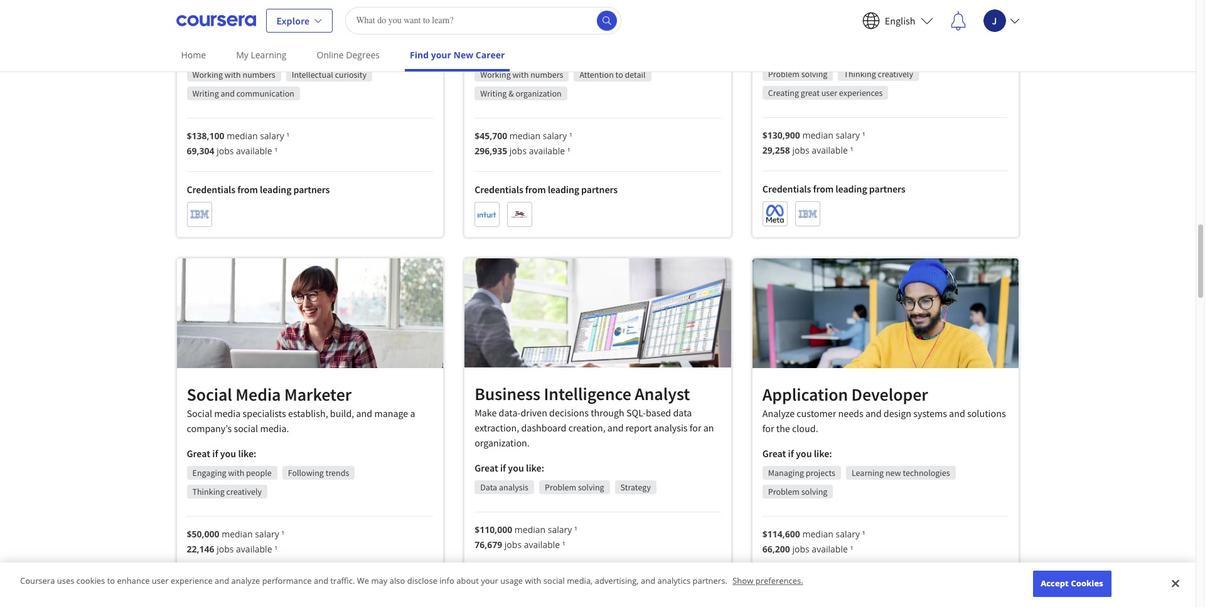 Task type: locate. For each thing, give the bounding box(es) containing it.
from for social media specialists establish, build, and manage a company's social media.
[[237, 582, 258, 594]]

0 horizontal spatial working
[[192, 69, 223, 80]]

strategy
[[621, 482, 651, 494]]

$138,100 median salary ¹ 69,304 jobs available ¹
[[187, 130, 290, 157]]

1 vertical spatial experience
[[171, 576, 213, 587]]

application developer analyze customer needs and design systems and solutions for the cloud.
[[763, 384, 1006, 435]]

available inside $130,900 median salary ¹ 29,258 jobs available ¹
[[812, 144, 848, 156]]

data right based
[[673, 407, 692, 420]]

with up 'writing & organization'
[[513, 69, 529, 80]]

median inside $110,000 median salary ¹ 76,679 jobs available ¹
[[515, 524, 546, 536]]

credentials for social media specialists establish, build, and manage a company's social media.
[[187, 582, 235, 594]]

0 vertical spatial creatively
[[878, 68, 913, 80]]

the
[[847, 8, 861, 21], [776, 423, 790, 435]]

0 vertical spatial the
[[847, 8, 861, 21]]

creatively up experiences
[[878, 68, 913, 80]]

social inside privacy alert dialog
[[544, 576, 565, 587]]

decisions
[[549, 407, 589, 420]]

0 horizontal spatial writing
[[192, 88, 219, 99]]

numbers for analyze
[[243, 69, 275, 80]]

0 vertical spatial social
[[234, 422, 258, 435]]

if for business
[[500, 462, 506, 475]]

from down $130,900 median salary ¹ 29,258 jobs available ¹
[[813, 183, 834, 195]]

1 vertical spatial social
[[544, 576, 565, 587]]

data left make
[[270, 9, 288, 21]]

jobs inside $114,600 median salary ¹ 66,200 jobs available ¹
[[793, 544, 810, 556]]

english
[[885, 14, 916, 27]]

with inside privacy alert dialog
[[525, 576, 541, 587]]

working down career in the left of the page
[[480, 69, 511, 80]]

great if you like: down the records.
[[475, 49, 544, 62]]

great if you like: for business
[[475, 462, 544, 475]]

from down $45,700 median salary ¹ 296,935 jobs available ¹
[[525, 183, 546, 196]]

working with numbers up 'writing & organization'
[[480, 69, 563, 80]]

my learning
[[236, 49, 287, 61]]

0 vertical spatial analysis
[[654, 422, 688, 435]]

available right 296,935
[[529, 145, 565, 157]]

1 vertical spatial user
[[822, 87, 838, 99]]

writing down home
[[192, 88, 219, 99]]

0 vertical spatial your
[[431, 49, 451, 61]]

accept cookies button
[[1033, 572, 1112, 598]]

from for make data-driven decisions through sql-based data extraction, dashboard creation, and report analysis for an organization.
[[525, 578, 546, 590]]

leading down $114,600 median salary ¹ 66,200 jobs available ¹
[[836, 582, 867, 595]]

for
[[690, 422, 702, 435], [763, 423, 774, 435]]

0 horizontal spatial social
[[234, 422, 258, 435]]

median right $130,900
[[803, 129, 834, 141]]

creatively
[[878, 68, 913, 80], [226, 486, 262, 498]]

leading
[[836, 183, 867, 195], [260, 183, 292, 196], [548, 183, 579, 196], [548, 578, 579, 590], [260, 582, 292, 594], [836, 582, 867, 595]]

$114,600 median salary ¹ 66,200 jobs available ¹
[[763, 529, 865, 556]]

business
[[367, 9, 403, 21]]

and down through
[[608, 422, 624, 435]]

and right build,
[[356, 407, 372, 420]]

you up managing projects
[[796, 448, 812, 460]]

leading for analyze customer needs and design systems and solutions for the cloud.
[[836, 582, 867, 595]]

working for extract and analyze data to make informed business decisions.
[[192, 69, 223, 80]]

1 horizontal spatial for
[[763, 423, 774, 435]]

and left communication
[[221, 88, 235, 99]]

learning right my
[[251, 49, 287, 61]]

writing for extract and analyze data to make informed business decisions.
[[192, 88, 219, 99]]

0 horizontal spatial a
[[410, 407, 415, 420]]

to left make
[[290, 9, 299, 21]]

1 vertical spatial the
[[776, 423, 790, 435]]

0 horizontal spatial financial
[[506, 9, 542, 21]]

1 horizontal spatial financial
[[652, 9, 688, 21]]

median for record financial transactions and manage financial records.
[[510, 130, 541, 142]]

0 horizontal spatial working with numbers
[[192, 69, 275, 80]]

credentials from leading partners down $110,000 median salary ¹ 76,679 jobs available ¹
[[475, 578, 618, 590]]

experience inside privacy alert dialog
[[171, 576, 213, 587]]

great if you like: down the decisions.
[[187, 49, 256, 61]]

1 vertical spatial data
[[673, 407, 692, 420]]

1 horizontal spatial thinking
[[844, 68, 876, 80]]

to right cookies
[[107, 576, 115, 587]]

jobs right 296,935
[[510, 145, 527, 157]]

jobs inside $110,000 median salary ¹ 76,679 jobs available ¹
[[505, 539, 522, 551]]

0 horizontal spatial learning
[[251, 49, 287, 61]]

for inside the business intelligence analyst make data-driven decisions through sql-based data extraction, dashboard creation, and report analysis for an organization.
[[690, 422, 702, 435]]

analysis down based
[[654, 422, 688, 435]]

66,200
[[763, 544, 790, 556]]

to
[[290, 9, 299, 21], [616, 69, 623, 80], [107, 576, 115, 587]]

1 horizontal spatial working
[[480, 69, 511, 80]]

jobs for analyze customer needs and design systems and solutions for the cloud.
[[793, 544, 810, 556]]

social left media,
[[544, 576, 565, 587]]

social up media
[[187, 383, 232, 406]]

1 vertical spatial creatively
[[226, 486, 262, 498]]

experience
[[763, 23, 808, 36], [171, 576, 213, 587]]

the inside design and develop the look, feel, function, and user experience of a website.
[[847, 8, 861, 21]]

for down analyze
[[763, 423, 774, 435]]

problem down 'managing'
[[768, 487, 800, 498]]

performance
[[262, 576, 312, 587]]

advertising,
[[595, 576, 639, 587]]

working with numbers up writing and communication
[[192, 69, 275, 80]]

thinking up experiences
[[844, 68, 876, 80]]

1 horizontal spatial writing
[[480, 88, 507, 99]]

from right usage
[[525, 578, 546, 590]]

$130,900 median salary ¹ 29,258 jobs available ¹
[[763, 129, 865, 156]]

available up performance
[[236, 544, 272, 555]]

available inside $50,000 median salary ¹ 22,146 jobs available ¹
[[236, 544, 272, 555]]

show
[[733, 576, 754, 587]]

degrees
[[346, 49, 380, 61]]

partners for record financial transactions and manage financial records.
[[581, 183, 618, 196]]

credentials for record financial transactions and manage financial records.
[[475, 183, 523, 196]]

following trends
[[288, 468, 349, 479]]

specialists
[[243, 407, 286, 420]]

available inside $110,000 median salary ¹ 76,679 jobs available ¹
[[524, 539, 560, 551]]

0 horizontal spatial numbers
[[243, 69, 275, 80]]

intellectual
[[292, 69, 333, 80]]

median for analyze customer needs and design systems and solutions for the cloud.
[[803, 529, 834, 541]]

0 horizontal spatial thinking
[[192, 486, 225, 498]]

1 vertical spatial thinking creatively
[[192, 486, 262, 498]]

explore button
[[266, 8, 333, 32]]

credentials from leading partners down $138,100 median salary ¹ 69,304 jobs available ¹ on the top
[[187, 183, 330, 196]]

curiosity
[[335, 69, 367, 80]]

manage
[[616, 9, 650, 21], [374, 407, 408, 420]]

people
[[246, 468, 272, 479]]

user right the great
[[822, 87, 838, 99]]

0 vertical spatial to
[[290, 9, 299, 21]]

great up 'managing'
[[763, 448, 786, 460]]

data
[[270, 9, 288, 21], [673, 407, 692, 420]]

with up writing and communication
[[225, 69, 241, 80]]

jobs inside $138,100 median salary ¹ 69,304 jobs available ¹
[[217, 145, 234, 157]]

leading for extract and analyze data to make informed business decisions.
[[260, 183, 292, 196]]

design
[[763, 8, 791, 21]]

manage up detail
[[616, 9, 650, 21]]

learning left new
[[852, 468, 884, 479]]

great for social media marketer
[[187, 447, 210, 460]]

decisions.
[[187, 24, 229, 36]]

What do you want to learn? text field
[[346, 7, 622, 34]]

jobs inside $50,000 median salary ¹ 22,146 jobs available ¹
[[217, 544, 234, 555]]

a inside social media marketer social media specialists establish, build, and manage a company's social media.
[[410, 407, 415, 420]]

jobs right 76,679
[[505, 539, 522, 551]]

leading for make data-driven decisions through sql-based data extraction, dashboard creation, and report analysis for an organization.
[[548, 578, 579, 590]]

analyze down $50,000 median salary ¹ 22,146 jobs available ¹
[[231, 576, 260, 587]]

None search field
[[346, 7, 622, 34]]

median inside $138,100 median salary ¹ 69,304 jobs available ¹
[[227, 130, 258, 142]]

salary inside $114,600 median salary ¹ 66,200 jobs available ¹
[[836, 529, 860, 541]]

from left performance
[[237, 582, 258, 594]]

1 horizontal spatial experience
[[763, 23, 808, 36]]

info
[[440, 576, 454, 587]]

numbers for transactions
[[531, 69, 563, 80]]

new
[[886, 468, 901, 479]]

1 horizontal spatial the
[[847, 8, 861, 21]]

credentials down "69,304"
[[187, 183, 235, 196]]

user
[[964, 8, 982, 21], [822, 87, 838, 99], [152, 576, 169, 587]]

creatively down 'engaging with people'
[[226, 486, 262, 498]]

creation,
[[569, 422, 606, 435]]

credentials for make data-driven decisions through sql-based data extraction, dashboard creation, and report analysis for an organization.
[[475, 578, 523, 590]]

0 horizontal spatial your
[[431, 49, 451, 61]]

accept
[[1041, 578, 1069, 590]]

1 horizontal spatial working with numbers
[[480, 69, 563, 80]]

analysis right data
[[499, 482, 529, 494]]

0 vertical spatial social
[[187, 383, 232, 406]]

social down specialists
[[234, 422, 258, 435]]

working for record financial transactions and manage financial records.
[[480, 69, 511, 80]]

working with numbers for and
[[192, 69, 275, 80]]

user left the j
[[964, 8, 982, 21]]

1 vertical spatial to
[[616, 69, 623, 80]]

from down $138,100 median salary ¹ 69,304 jobs available ¹ on the top
[[237, 183, 258, 196]]

you for application
[[796, 448, 812, 460]]

1 horizontal spatial learning
[[852, 468, 884, 479]]

enhance
[[117, 576, 150, 587]]

extract and analyze data to make informed business decisions.
[[187, 9, 403, 36]]

median right $45,700
[[510, 130, 541, 142]]

available inside $138,100 median salary ¹ 69,304 jobs available ¹
[[236, 145, 272, 157]]

credentials from leading partners down $130,900 median salary ¹ 29,258 jobs available ¹
[[763, 183, 906, 195]]

if for application
[[788, 448, 794, 460]]

1 social from the top
[[187, 383, 232, 406]]

records.
[[475, 24, 509, 37]]

social
[[234, 422, 258, 435], [544, 576, 565, 587]]

0 vertical spatial learning
[[251, 49, 287, 61]]

find
[[410, 49, 429, 61]]

1 vertical spatial social
[[187, 407, 212, 420]]

coursera
[[20, 576, 55, 587]]

1 vertical spatial analyze
[[231, 576, 260, 587]]

great if you like: up 'engaging with people'
[[187, 447, 256, 460]]

1 horizontal spatial your
[[481, 576, 498, 587]]

1 horizontal spatial numbers
[[531, 69, 563, 80]]

1 horizontal spatial to
[[290, 9, 299, 21]]

0 horizontal spatial manage
[[374, 407, 408, 420]]

median inside $114,600 median salary ¹ 66,200 jobs available ¹
[[803, 529, 834, 541]]

media
[[236, 383, 281, 406]]

design and develop the look, feel, function, and user experience of a website.
[[763, 8, 982, 36]]

0 vertical spatial a
[[821, 23, 826, 36]]

you
[[220, 49, 236, 61], [508, 49, 524, 62], [220, 447, 236, 460], [796, 448, 812, 460], [508, 462, 524, 475]]

salary inside $110,000 median salary ¹ 76,679 jobs available ¹
[[548, 524, 572, 536]]

credentials down 76,679
[[475, 578, 523, 590]]

¹
[[862, 129, 865, 141], [286, 130, 290, 142], [569, 130, 572, 142], [850, 144, 853, 156], [274, 145, 277, 157], [567, 145, 570, 157], [574, 524, 577, 536], [281, 528, 285, 540], [862, 529, 865, 541], [562, 539, 565, 551], [274, 544, 277, 555], [850, 544, 853, 556]]

leading down $45,700 median salary ¹ 296,935 jobs available ¹
[[548, 183, 579, 196]]

median for make data-driven decisions through sql-based data extraction, dashboard creation, and report analysis for an organization.
[[515, 524, 546, 536]]

experience down design
[[763, 23, 808, 36]]

explore
[[277, 14, 310, 27]]

1 horizontal spatial manage
[[616, 9, 650, 21]]

experience inside design and develop the look, feel, function, and user experience of a website.
[[763, 23, 808, 36]]

a inside design and develop the look, feel, function, and user experience of a website.
[[821, 23, 826, 36]]

0 horizontal spatial analysis
[[499, 482, 529, 494]]

credentials from leading partners for make data-driven decisions through sql-based data extraction, dashboard creation, and report analysis for an organization.
[[475, 578, 618, 590]]

from right preferences.
[[813, 582, 834, 595]]

jobs inside $45,700 median salary ¹ 296,935 jobs available ¹
[[510, 145, 527, 157]]

0 vertical spatial manage
[[616, 9, 650, 21]]

organization
[[516, 88, 562, 99]]

1 horizontal spatial a
[[821, 23, 826, 36]]

numbers down my learning
[[243, 69, 275, 80]]

available right 76,679
[[524, 539, 560, 551]]

accept cookies
[[1041, 578, 1104, 590]]

thinking creatively up experiences
[[844, 68, 913, 80]]

credentials down 22,146
[[187, 582, 235, 594]]

available for make data-driven decisions through sql-based data extraction, dashboard creation, and report analysis for an organization.
[[524, 539, 560, 551]]

with
[[225, 69, 241, 80], [513, 69, 529, 80], [228, 468, 244, 479], [525, 576, 541, 587]]

1 vertical spatial manage
[[374, 407, 408, 420]]

jobs right "69,304"
[[217, 145, 234, 157]]

0 horizontal spatial creatively
[[226, 486, 262, 498]]

to inside extract and analyze data to make informed business decisions.
[[290, 9, 299, 21]]

extraction,
[[475, 422, 519, 435]]

data inside the business intelligence analyst make data-driven decisions through sql-based data extraction, dashboard creation, and report analysis for an organization.
[[673, 407, 692, 420]]

privacy alert dialog
[[0, 563, 1196, 608]]

cookies
[[76, 576, 105, 587]]

salary inside $138,100 median salary ¹ 69,304 jobs available ¹
[[260, 130, 284, 142]]

0 vertical spatial thinking creatively
[[844, 68, 913, 80]]

0 vertical spatial experience
[[763, 23, 808, 36]]

online degrees link
[[312, 41, 385, 69]]

jobs right 66,200
[[793, 544, 810, 556]]

$50,000 median salary ¹ 22,146 jobs available ¹
[[187, 528, 285, 555]]

your
[[431, 49, 451, 61], [481, 576, 498, 587]]

credentials from leading partners
[[763, 183, 906, 195], [187, 183, 330, 196], [475, 183, 618, 196], [475, 578, 618, 590], [187, 582, 330, 594], [763, 582, 906, 595]]

writing and communication
[[192, 88, 294, 99]]

you up 'data analysis'
[[508, 462, 524, 475]]

available inside $114,600 median salary ¹ 66,200 jobs available ¹
[[812, 544, 848, 556]]

jobs right 29,258
[[793, 144, 810, 156]]

with right usage
[[525, 576, 541, 587]]

2 vertical spatial to
[[107, 576, 115, 587]]

great for business intelligence analyst
[[475, 462, 498, 475]]

user right enhance
[[152, 576, 169, 587]]

problem
[[768, 68, 800, 80], [545, 482, 576, 494], [768, 487, 800, 498]]

following
[[288, 468, 324, 479]]

partners for analyze customer needs and design systems and solutions for the cloud.
[[869, 582, 906, 595]]

great for application developer
[[763, 448, 786, 460]]

2 social from the top
[[187, 407, 212, 420]]

2 horizontal spatial to
[[616, 69, 623, 80]]

and inside the business intelligence analyst make data-driven decisions through sql-based data extraction, dashboard creation, and report analysis for an organization.
[[608, 422, 624, 435]]

the up the 'website.'
[[847, 8, 861, 21]]

manage right build,
[[374, 407, 408, 420]]

working down home
[[192, 69, 223, 80]]

credentials from leading partners for record financial transactions and manage financial records.
[[475, 183, 618, 196]]

analytics
[[658, 576, 691, 587]]

2 vertical spatial user
[[152, 576, 169, 587]]

writing left &
[[480, 88, 507, 99]]

salary inside $50,000 median salary ¹ 22,146 jobs available ¹
[[255, 528, 279, 540]]

show preferences. link
[[733, 576, 803, 587]]

29,258
[[763, 144, 790, 156]]

1 vertical spatial a
[[410, 407, 415, 420]]

credentials from leading partners down $114,600 median salary ¹ 66,200 jobs available ¹
[[763, 582, 906, 595]]

leading down $138,100 median salary ¹ 69,304 jobs available ¹ on the top
[[260, 183, 292, 196]]

coursera image
[[176, 10, 256, 30]]

1 vertical spatial your
[[481, 576, 498, 587]]

online degrees
[[317, 49, 380, 61]]

available inside $45,700 median salary ¹ 296,935 jobs available ¹
[[529, 145, 565, 157]]

median inside $50,000 median salary ¹ 22,146 jobs available ¹
[[222, 528, 253, 540]]

and inside record financial transactions and manage financial records.
[[598, 9, 614, 21]]

working with numbers
[[192, 69, 275, 80], [480, 69, 563, 80]]

salary for record financial transactions and manage financial records.
[[543, 130, 567, 142]]

social inside social media marketer social media specialists establish, build, and manage a company's social media.
[[234, 422, 258, 435]]

user inside design and develop the look, feel, function, and user experience of a website.
[[964, 8, 982, 21]]

available right "69,304"
[[236, 145, 272, 157]]

0 vertical spatial analyze
[[236, 9, 268, 21]]

great if you like: up 'data analysis'
[[475, 462, 544, 475]]

writing
[[192, 88, 219, 99], [480, 88, 507, 99]]

0 vertical spatial data
[[270, 9, 288, 21]]

with for record financial transactions and manage financial records.
[[513, 69, 529, 80]]

1 horizontal spatial data
[[673, 407, 692, 420]]

your right the about
[[481, 576, 498, 587]]

1 vertical spatial thinking
[[192, 486, 225, 498]]

0 horizontal spatial user
[[152, 576, 169, 587]]

median right $114,600
[[803, 529, 834, 541]]

if up 'data analysis'
[[500, 462, 506, 475]]

1 horizontal spatial social
[[544, 576, 565, 587]]

analyze inside extract and analyze data to make informed business decisions.
[[236, 9, 268, 21]]

available right 29,258
[[812, 144, 848, 156]]

leading for social media specialists establish, build, and manage a company's social media.
[[260, 582, 292, 594]]

writing for record financial transactions and manage financial records.
[[480, 88, 507, 99]]

$130,900
[[763, 129, 800, 141]]

0 horizontal spatial data
[[270, 9, 288, 21]]

0 horizontal spatial for
[[690, 422, 702, 435]]

available
[[812, 144, 848, 156], [236, 145, 272, 157], [529, 145, 565, 157], [524, 539, 560, 551], [236, 544, 272, 555], [812, 544, 848, 556]]

engaging
[[192, 468, 226, 479]]

0 horizontal spatial experience
[[171, 576, 213, 587]]

salary inside $45,700 median salary ¹ 296,935 jobs available ¹
[[543, 130, 567, 142]]

numbers up organization
[[531, 69, 563, 80]]

1 horizontal spatial analysis
[[654, 422, 688, 435]]

partners for social media specialists establish, build, and manage a company's social media.
[[293, 582, 330, 594]]

like: up 'data analysis'
[[526, 462, 544, 475]]

with left people
[[228, 468, 244, 479]]

analyze up my
[[236, 9, 268, 21]]

analyze
[[763, 408, 795, 420]]

jobs
[[793, 144, 810, 156], [217, 145, 234, 157], [510, 145, 527, 157], [505, 539, 522, 551], [217, 544, 234, 555], [793, 544, 810, 556]]

like: up people
[[238, 447, 256, 460]]

$114,600
[[763, 529, 800, 541]]

if up engaging
[[212, 447, 218, 460]]

thinking down engaging
[[192, 486, 225, 498]]

0 vertical spatial user
[[964, 8, 982, 21]]

analysis inside the business intelligence analyst make data-driven decisions through sql-based data extraction, dashboard creation, and report analysis for an organization.
[[654, 422, 688, 435]]

credentials down 296,935
[[475, 183, 523, 196]]

for left the an
[[690, 422, 702, 435]]

median inside $45,700 median salary ¹ 296,935 jobs available ¹
[[510, 130, 541, 142]]

marketer
[[284, 383, 352, 406]]

your inside privacy alert dialog
[[481, 576, 498, 587]]

0 horizontal spatial the
[[776, 423, 790, 435]]

data-
[[499, 407, 521, 420]]

0 horizontal spatial to
[[107, 576, 115, 587]]

median for extract and analyze data to make informed business decisions.
[[227, 130, 258, 142]]

attention to detail
[[580, 69, 646, 80]]

great up engaging
[[187, 447, 210, 460]]

2 horizontal spatial user
[[964, 8, 982, 21]]

and up the decisions.
[[218, 9, 234, 21]]

data inside extract and analyze data to make informed business decisions.
[[270, 9, 288, 21]]



Task type: describe. For each thing, give the bounding box(es) containing it.
technologies
[[903, 468, 950, 479]]

function,
[[906, 8, 944, 21]]

record
[[475, 9, 504, 21]]

problem solving down managing projects
[[768, 487, 828, 498]]

great if you like: for application
[[763, 448, 832, 460]]

available for record financial transactions and manage financial records.
[[529, 145, 565, 157]]

partners for extract and analyze data to make informed business decisions.
[[293, 183, 330, 196]]

salary for analyze customer needs and design systems and solutions for the cloud.
[[836, 529, 860, 541]]

user inside privacy alert dialog
[[152, 576, 169, 587]]

communication
[[237, 88, 294, 99]]

problem solving up the great
[[768, 68, 828, 80]]

problem right 'data analysis'
[[545, 482, 576, 494]]

report
[[626, 422, 652, 435]]

managing projects
[[768, 468, 836, 479]]

analyze inside privacy alert dialog
[[231, 576, 260, 587]]

median inside $130,900 median salary ¹ 29,258 jobs available ¹
[[803, 129, 834, 141]]

organization.
[[475, 437, 530, 450]]

make
[[475, 407, 497, 420]]

help center image
[[1163, 575, 1178, 590]]

application developer image
[[753, 259, 1019, 369]]

1 horizontal spatial user
[[822, 87, 838, 99]]

problem up creating
[[768, 68, 800, 80]]

available for analyze customer needs and design systems and solutions for the cloud.
[[812, 544, 848, 556]]

engaging with people
[[192, 468, 272, 479]]

developer
[[852, 384, 928, 406]]

preferences.
[[756, 576, 803, 587]]

career
[[476, 49, 505, 61]]

an
[[704, 422, 714, 435]]

trends
[[326, 468, 349, 479]]

median for social media specialists establish, build, and manage a company's social media.
[[222, 528, 253, 540]]

solving down projects
[[802, 487, 828, 498]]

driven
[[521, 407, 547, 420]]

salary inside $130,900 median salary ¹ 29,258 jobs available ¹
[[836, 129, 860, 141]]

online
[[317, 49, 344, 61]]

0 horizontal spatial thinking creatively
[[192, 486, 262, 498]]

learning new technologies
[[852, 468, 950, 479]]

jobs for make data-driven decisions through sql-based data extraction, dashboard creation, and report analysis for an organization.
[[505, 539, 522, 551]]

solutions
[[967, 408, 1006, 420]]

social media marketer image
[[177, 259, 443, 368]]

with for social media specialists establish, build, and manage a company's social media.
[[228, 468, 244, 479]]

based
[[646, 407, 671, 420]]

data
[[480, 482, 497, 494]]

$110,000 median salary ¹ 76,679 jobs available ¹
[[475, 524, 577, 551]]

coursera uses cookies to enhance user experience and analyze performance and traffic. we may also disclose info about your usage with social media, advertising, and analytics partners. show preferences.
[[20, 576, 803, 587]]

salary for make data-driven decisions through sql-based data extraction, dashboard creation, and report analysis for an organization.
[[548, 524, 572, 536]]

and down $50,000 median salary ¹ 22,146 jobs available ¹
[[215, 576, 229, 587]]

home link
[[176, 41, 211, 69]]

if for social
[[212, 447, 218, 460]]

working with numbers for financial
[[480, 69, 563, 80]]

analyst
[[635, 383, 690, 406]]

customer
[[797, 408, 836, 420]]

$45,700
[[475, 130, 507, 142]]

credentials from leading partners for analyze customer needs and design systems and solutions for the cloud.
[[763, 582, 906, 595]]

to inside privacy alert dialog
[[107, 576, 115, 587]]

look,
[[863, 8, 884, 21]]

1 vertical spatial analysis
[[499, 482, 529, 494]]

social media marketer social media specialists establish, build, and manage a company's social media.
[[187, 383, 415, 435]]

$45,700 median salary ¹ 296,935 jobs available ¹
[[475, 130, 572, 157]]

great right new in the top of the page
[[475, 49, 498, 62]]

you for business
[[508, 462, 524, 475]]

the inside application developer analyze customer needs and design systems and solutions for the cloud.
[[776, 423, 790, 435]]

jobs for social media specialists establish, build, and manage a company's social media.
[[217, 544, 234, 555]]

intellectual curiosity
[[292, 69, 367, 80]]

you down the decisions.
[[220, 49, 236, 61]]

transactions
[[544, 9, 596, 21]]

2 financial from the left
[[652, 9, 688, 21]]

22,146
[[187, 544, 214, 555]]

of
[[810, 23, 819, 36]]

jobs for extract and analyze data to make informed business decisions.
[[217, 145, 234, 157]]

if right home
[[212, 49, 218, 61]]

and left traffic.
[[314, 576, 328, 587]]

and right function,
[[945, 8, 962, 21]]

$50,000
[[187, 528, 219, 540]]

$110,000
[[475, 524, 512, 536]]

establish,
[[288, 407, 328, 420]]

available for social media specialists establish, build, and manage a company's social media.
[[236, 544, 272, 555]]

may
[[371, 576, 388, 587]]

1 horizontal spatial creatively
[[878, 68, 913, 80]]

great if you like: for social
[[187, 447, 256, 460]]

like: for social
[[238, 447, 256, 460]]

and inside social media marketer social media specialists establish, build, and manage a company's social media.
[[356, 407, 372, 420]]

and left analytics
[[641, 576, 656, 587]]

and right design
[[793, 8, 809, 21]]

1 vertical spatial learning
[[852, 468, 884, 479]]

my
[[236, 49, 249, 61]]

business
[[475, 383, 541, 406]]

data analysis
[[480, 482, 529, 494]]

from for analyze customer needs and design systems and solutions for the cloud.
[[813, 582, 834, 595]]

from for extract and analyze data to make informed business decisions.
[[237, 183, 258, 196]]

my learning link
[[231, 41, 292, 69]]

detail
[[625, 69, 646, 80]]

traffic.
[[331, 576, 355, 587]]

like: for business
[[526, 462, 544, 475]]

leading for record financial transactions and manage financial records.
[[548, 183, 579, 196]]

1 horizontal spatial thinking creatively
[[844, 68, 913, 80]]

j button
[[976, 2, 1020, 39]]

great down the decisions.
[[187, 49, 210, 61]]

record financial transactions and manage financial records.
[[475, 9, 688, 37]]

0 vertical spatial thinking
[[844, 68, 876, 80]]

credentials down 29,258
[[763, 183, 811, 195]]

&
[[509, 88, 514, 99]]

jobs inside $130,900 median salary ¹ 29,258 jobs available ¹
[[793, 144, 810, 156]]

experiences
[[839, 87, 883, 99]]

solving up the great
[[802, 68, 828, 80]]

credentials from leading partners for extract and analyze data to make informed business decisions.
[[187, 183, 330, 196]]

creating great user experiences
[[768, 87, 883, 99]]

like: up organization
[[526, 49, 544, 62]]

informed
[[326, 9, 365, 21]]

great
[[801, 87, 820, 99]]

new
[[454, 49, 473, 61]]

credentials from leading partners for social media specialists establish, build, and manage a company's social media.
[[187, 582, 330, 594]]

salary for social media specialists establish, build, and manage a company's social media.
[[255, 528, 279, 540]]

you right career in the left of the page
[[508, 49, 524, 62]]

credentials for extract and analyze data to make informed business decisions.
[[187, 183, 235, 196]]

1 financial from the left
[[506, 9, 542, 21]]

and right needs
[[866, 408, 882, 420]]

projects
[[806, 468, 836, 479]]

manage inside social media marketer social media specialists establish, build, and manage a company's social media.
[[374, 407, 408, 420]]

if down the records.
[[500, 49, 506, 62]]

problem solving down creation,
[[545, 482, 604, 494]]

76,679
[[475, 539, 502, 551]]

with for extract and analyze data to make informed business decisions.
[[225, 69, 241, 80]]

uses
[[57, 576, 74, 587]]

also
[[390, 576, 405, 587]]

and inside extract and analyze data to make informed business decisions.
[[218, 9, 234, 21]]

media
[[214, 407, 241, 420]]

we
[[357, 576, 369, 587]]

like: up writing and communication
[[238, 49, 256, 61]]

media,
[[567, 576, 593, 587]]

and right systems
[[949, 408, 965, 420]]

leading down $130,900 median salary ¹ 29,258 jobs available ¹
[[836, 183, 867, 195]]

find your new career link
[[405, 41, 510, 72]]

make
[[301, 9, 324, 21]]

available for extract and analyze data to make informed business decisions.
[[236, 145, 272, 157]]

creating
[[768, 87, 799, 99]]

website.
[[828, 23, 863, 36]]

from for record financial transactions and manage financial records.
[[525, 183, 546, 196]]

through
[[591, 407, 625, 420]]

extract
[[187, 9, 216, 21]]

your inside find your new career link
[[431, 49, 451, 61]]

design
[[884, 408, 912, 420]]

296,935
[[475, 145, 507, 157]]

partners for make data-driven decisions through sql-based data extraction, dashboard creation, and report analysis for an organization.
[[581, 578, 618, 590]]

feel,
[[886, 8, 904, 21]]

solving left strategy
[[578, 482, 604, 494]]

like: for application
[[814, 448, 832, 460]]

managing
[[768, 468, 804, 479]]

intelligence
[[544, 383, 631, 406]]

manage inside record financial transactions and manage financial records.
[[616, 9, 650, 21]]

jobs for record financial transactions and manage financial records.
[[510, 145, 527, 157]]

for inside application developer analyze customer needs and design systems and solutions for the cloud.
[[763, 423, 774, 435]]

about
[[457, 576, 479, 587]]

you for social
[[220, 447, 236, 460]]

salary for extract and analyze data to make informed business decisions.
[[260, 130, 284, 142]]

english button
[[855, 4, 941, 37]]

credentials for analyze customer needs and design systems and solutions for the cloud.
[[763, 582, 811, 595]]

disclose
[[407, 576, 438, 587]]



Task type: vqa. For each thing, say whether or not it's contained in the screenshot.
certification
no



